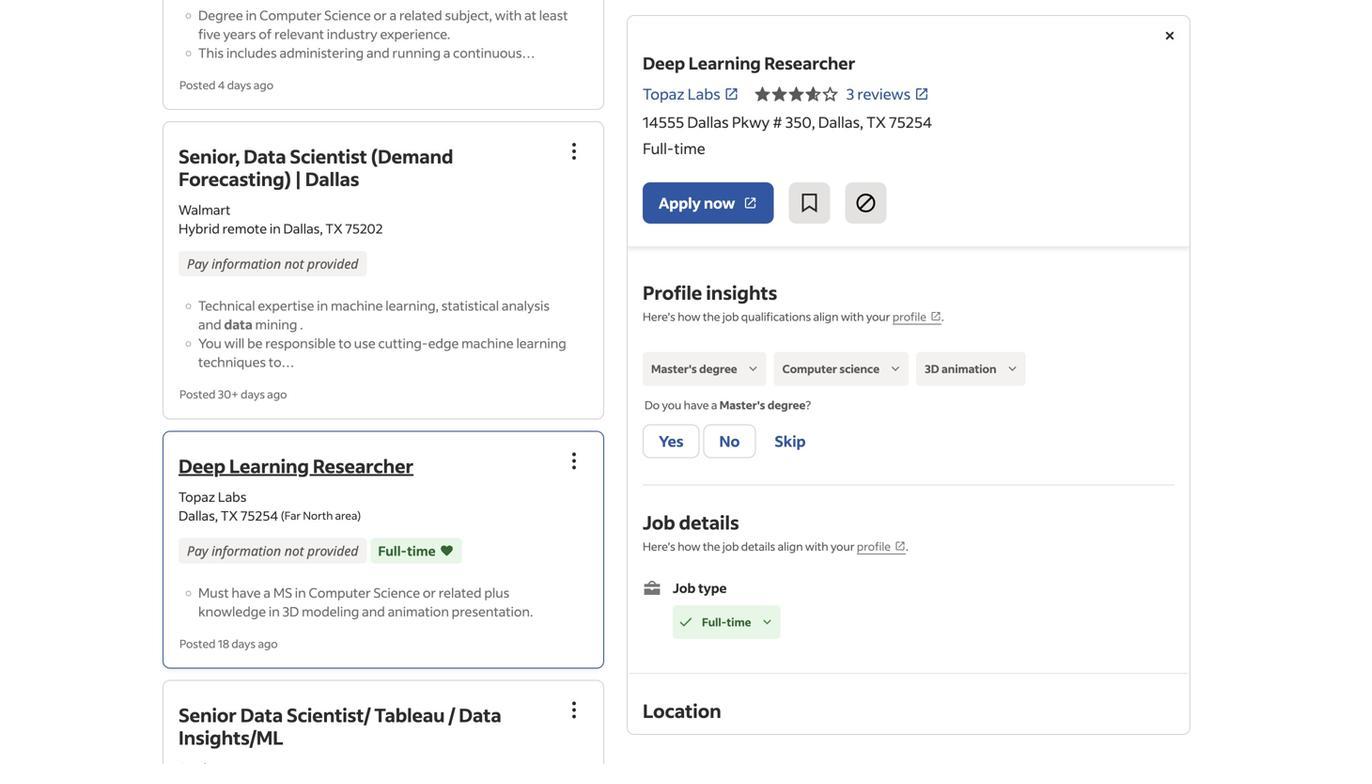 Task type: locate. For each thing, give the bounding box(es) containing it.
1 vertical spatial profile
[[857, 539, 891, 554]]

1 horizontal spatial dallas
[[687, 112, 729, 132]]

subject,
[[445, 7, 492, 23]]

details up here's how the job details align with your
[[679, 510, 739, 534]]

a down master's degree button
[[711, 397, 717, 412]]

computer
[[260, 7, 322, 23], [783, 361, 837, 376], [309, 584, 371, 601]]

dallas, up must
[[179, 507, 218, 524]]

science inside degree in computer science or a related subject, with at least five years of relevant industry experience. this includes administering and running a continuous…
[[324, 7, 371, 23]]

deep
[[643, 52, 685, 74], [179, 453, 225, 478]]

0 vertical spatial computer
[[260, 7, 322, 23]]

computer up the modeling
[[309, 584, 371, 601]]

dallas, down |
[[283, 220, 323, 237]]

matching qualification image down here's how the job details align with your
[[759, 614, 776, 631]]

here's for job
[[643, 539, 676, 554]]

labs inside topaz labs dallas, tx 75254 ( far north area )
[[218, 488, 247, 505]]

0 vertical spatial align
[[813, 309, 839, 324]]

1 vertical spatial science
[[373, 584, 420, 601]]

administering
[[280, 44, 364, 61]]

cutting-
[[378, 335, 428, 352]]

1 vertical spatial posted
[[179, 387, 216, 401]]

machine inside "you will be responsible to use cutting-edge machine learning techniques to…"
[[462, 335, 514, 352]]

time down 14555
[[674, 139, 705, 158]]

with inside degree in computer science or a related subject, with at least five years of relevant industry experience. this includes administering and running a continuous…
[[495, 7, 522, 23]]

2 vertical spatial tx
[[221, 507, 238, 524]]

)
[[357, 508, 361, 522]]

days right 18
[[231, 636, 256, 651]]

1 how from the top
[[678, 309, 701, 324]]

0 vertical spatial profile
[[893, 309, 927, 324]]

days for data
[[241, 387, 265, 401]]

job up type
[[723, 539, 739, 554]]

data
[[224, 316, 253, 333]]

your for profile insights
[[866, 309, 890, 324]]

1 vertical spatial 75254
[[240, 507, 278, 524]]

0 horizontal spatial matching qualification image
[[678, 614, 694, 631]]

statistical
[[441, 297, 499, 314]]

2 pay information not provided from the top
[[187, 542, 358, 559]]

2 vertical spatial full-time
[[702, 615, 751, 629]]

job up job type
[[643, 510, 675, 534]]

0 horizontal spatial with
[[495, 7, 522, 23]]

1 vertical spatial machine
[[462, 335, 514, 352]]

related up experience. on the left top of page
[[399, 7, 442, 23]]

pay information not provided down the (
[[187, 542, 358, 559]]

job actions for deep learning researcher is collapsed image
[[563, 449, 585, 472]]

analysis
[[502, 297, 550, 314]]

0 horizontal spatial or
[[374, 7, 387, 23]]

the
[[703, 309, 720, 324], [703, 539, 720, 554]]

0 vertical spatial degree
[[699, 361, 737, 376]]

researcher
[[764, 52, 856, 74], [313, 453, 414, 478]]

topaz inside topaz labs dallas, tx 75254 ( far north area )
[[179, 488, 215, 505]]

1 vertical spatial and
[[198, 316, 221, 333]]

degree left missing qualification image
[[699, 361, 737, 376]]

details up full-time button
[[741, 539, 776, 554]]

75254
[[889, 112, 932, 132], [240, 507, 278, 524]]

have right the you
[[684, 397, 709, 412]]

here's down profile
[[643, 309, 676, 324]]

provided down area on the left
[[307, 542, 358, 559]]

you will be responsible to use cutting-edge machine learning techniques to…
[[198, 335, 567, 370]]

1 vertical spatial job
[[673, 579, 696, 596]]

1 vertical spatial dallas
[[305, 166, 359, 191]]

related
[[399, 7, 442, 23], [439, 584, 482, 601]]

dallas right |
[[305, 166, 359, 191]]

matching qualification image down job type
[[678, 614, 694, 631]]

not down far
[[285, 542, 304, 559]]

deep learning researcher up the 3.7 out of 5 stars image
[[643, 52, 856, 74]]

machine down statistical
[[462, 335, 514, 352]]

how down job details
[[678, 539, 701, 554]]

missing qualification image inside the 3d animation button
[[1004, 360, 1021, 377]]

related inside must have a ms in computer science or related plus knowledge in 3d modeling and animation presentation.
[[439, 584, 482, 601]]

1 vertical spatial full-
[[378, 542, 407, 559]]

2 matching qualification image from the left
[[759, 614, 776, 631]]

you
[[662, 397, 682, 412]]

2 vertical spatial days
[[231, 636, 256, 651]]

information for data
[[212, 255, 281, 273]]

posted
[[179, 78, 216, 92], [179, 387, 216, 401], [179, 636, 216, 651]]

full-
[[643, 139, 674, 158], [378, 542, 407, 559], [702, 615, 727, 629]]

pkwy
[[732, 112, 770, 132]]

posted left 30+
[[179, 387, 216, 401]]

apply now button
[[643, 182, 774, 224]]

0 vertical spatial tx
[[867, 112, 886, 132]]

0 horizontal spatial machine
[[331, 297, 383, 314]]

information down "remote"
[[212, 255, 281, 273]]

how down profile
[[678, 309, 701, 324]]

1 horizontal spatial 3d
[[925, 361, 939, 376]]

or left plus
[[423, 584, 436, 601]]

relevant
[[274, 25, 324, 42]]

1 vertical spatial how
[[678, 539, 701, 554]]

1 vertical spatial animation
[[388, 603, 449, 620]]

days for learning
[[231, 636, 256, 651]]

1 vertical spatial labs
[[218, 488, 247, 505]]

learning up the topaz labs link
[[689, 52, 761, 74]]

in right ms
[[295, 584, 306, 601]]

1 horizontal spatial science
[[373, 584, 420, 601]]

0 vertical spatial learning
[[689, 52, 761, 74]]

2 horizontal spatial with
[[841, 309, 864, 324]]

a inside must have a ms in computer science or related plus knowledge in 3d modeling and animation presentation.
[[264, 584, 271, 601]]

labs for topaz labs
[[688, 84, 721, 103]]

modeling
[[302, 603, 359, 620]]

job down insights
[[723, 309, 739, 324]]

job left type
[[673, 579, 696, 596]]

and inside "technical expertise in machine learning, statistical analysis and"
[[198, 316, 221, 333]]

0 vertical spatial full-
[[643, 139, 674, 158]]

0 vertical spatial topaz
[[643, 84, 685, 103]]

1 horizontal spatial with
[[805, 539, 828, 554]]

0 vertical spatial your
[[866, 309, 890, 324]]

far
[[285, 508, 301, 522]]

pay information not provided up expertise
[[187, 255, 358, 273]]

ago right 18
[[258, 636, 278, 651]]

0 vertical spatial labs
[[688, 84, 721, 103]]

in up years
[[246, 7, 257, 23]]

3d inside must have a ms in computer science or related plus knowledge in 3d modeling and animation presentation.
[[283, 603, 299, 620]]

2 how from the top
[[678, 539, 701, 554]]

you
[[198, 335, 222, 352]]

job actions for senior data scientist/ tableau / data insights/ml is collapsed image
[[563, 699, 585, 721]]

ago for data
[[267, 387, 287, 401]]

posted left 4 at the top left
[[179, 78, 216, 92]]

2 vertical spatial full-
[[702, 615, 727, 629]]

0 vertical spatial pay
[[187, 255, 208, 273]]

2 vertical spatial ago
[[258, 636, 278, 651]]

0 vertical spatial and
[[366, 44, 390, 61]]

deep up topaz labs
[[643, 52, 685, 74]]

0 horizontal spatial your
[[831, 539, 855, 554]]

dallas down the topaz labs link
[[687, 112, 729, 132]]

missing qualification image
[[745, 360, 762, 377]]

1 horizontal spatial deep
[[643, 52, 685, 74]]

in
[[246, 7, 257, 23], [270, 220, 281, 237], [317, 297, 328, 314], [295, 584, 306, 601], [269, 603, 280, 620]]

2 here's from the top
[[643, 539, 676, 554]]

1 vertical spatial days
[[241, 387, 265, 401]]

with for job details
[[805, 539, 828, 554]]

computer up ?
[[783, 361, 837, 376]]

provided for researcher
[[307, 542, 358, 559]]

missing qualification image right 3d animation
[[1004, 360, 1021, 377]]

data inside the senior, data scientist (demand forecasting) | dallas
[[244, 144, 286, 168]]

1 vertical spatial the
[[703, 539, 720, 554]]

1 horizontal spatial missing qualification image
[[1004, 360, 1021, 377]]

1 horizontal spatial researcher
[[764, 52, 856, 74]]

provided down 75202
[[307, 255, 358, 273]]

1 vertical spatial here's
[[643, 539, 676, 554]]

dallas,
[[818, 112, 864, 132], [283, 220, 323, 237], [179, 507, 218, 524]]

3d right science
[[925, 361, 939, 376]]

posted left 18
[[179, 636, 216, 651]]

details
[[679, 510, 739, 534], [741, 539, 776, 554]]

1 vertical spatial master's
[[720, 397, 765, 412]]

master's inside button
[[651, 361, 697, 376]]

0 vertical spatial job
[[723, 309, 739, 324]]

1 vertical spatial your
[[831, 539, 855, 554]]

0 vertical spatial science
[[324, 7, 371, 23]]

1 vertical spatial deep
[[179, 453, 225, 478]]

job type
[[673, 579, 727, 596]]

0 vertical spatial posted
[[179, 78, 216, 92]]

missing qualification image right science
[[887, 360, 904, 377]]

full- down type
[[702, 615, 727, 629]]

data left |
[[244, 144, 286, 168]]

knowledge
[[198, 603, 266, 620]]

pay for deep learning researcher
[[187, 542, 208, 559]]

not up expertise
[[285, 255, 304, 273]]

here's down job details
[[643, 539, 676, 554]]

1 vertical spatial information
[[212, 542, 281, 559]]

must
[[198, 584, 229, 601]]

2 pay from the top
[[187, 542, 208, 559]]

0 horizontal spatial align
[[778, 539, 803, 554]]

days right 4 at the top left
[[227, 78, 251, 92]]

full- left the matches your preference icon
[[378, 542, 407, 559]]

profile
[[643, 280, 702, 304]]

3 posted from the top
[[179, 636, 216, 651]]

topaz labs link
[[643, 83, 739, 105]]

technical
[[198, 297, 255, 314]]

how for job
[[678, 539, 701, 554]]

profile for profile insights
[[893, 309, 927, 324]]

degree
[[699, 361, 737, 376], [768, 397, 806, 412]]

missing qualification image inside 'computer science' button
[[887, 360, 904, 377]]

animation inside must have a ms in computer science or related plus knowledge in 3d modeling and animation presentation.
[[388, 603, 449, 620]]

pay down hybrid
[[187, 255, 208, 273]]

1 matching qualification image from the left
[[678, 614, 694, 631]]

with for profile insights
[[841, 309, 864, 324]]

1 the from the top
[[703, 309, 720, 324]]

here's how the job details align with your
[[643, 539, 857, 554]]

researcher up ) at the left
[[313, 453, 414, 478]]

walmart
[[179, 201, 231, 218]]

labs for topaz labs dallas, tx 75254 ( far north area )
[[218, 488, 247, 505]]

1 vertical spatial dallas,
[[283, 220, 323, 237]]

2 provided from the top
[[307, 542, 358, 559]]

1 horizontal spatial matching qualification image
[[759, 614, 776, 631]]

2 missing qualification image from the left
[[1004, 360, 1021, 377]]

forecasting)
[[179, 166, 291, 191]]

deep learning researcher
[[643, 52, 856, 74], [179, 453, 414, 478]]

researcher up the 3.7 out of 5 stars image
[[764, 52, 856, 74]]

1 vertical spatial researcher
[[313, 453, 414, 478]]

job actions for senior, data scientist (demand forecasting) | dallas is collapsed image
[[563, 140, 585, 163]]

0 vertical spatial animation
[[942, 361, 997, 376]]

computer up 'relevant'
[[260, 7, 322, 23]]

and down industry
[[366, 44, 390, 61]]

matching qualification image
[[678, 614, 694, 631], [759, 614, 776, 631]]

information
[[212, 255, 281, 273], [212, 542, 281, 559]]

1 vertical spatial time
[[407, 542, 436, 559]]

1 pay from the top
[[187, 255, 208, 273]]

the for insights
[[703, 309, 720, 324]]

insights
[[706, 280, 777, 304]]

1 horizontal spatial time
[[674, 139, 705, 158]]

ago for learning
[[258, 636, 278, 651]]

with
[[495, 7, 522, 23], [841, 309, 864, 324], [805, 539, 828, 554]]

18
[[218, 636, 229, 651]]

a left ms
[[264, 584, 271, 601]]

in down ms
[[269, 603, 280, 620]]

1 horizontal spatial animation
[[942, 361, 997, 376]]

0 vertical spatial how
[[678, 309, 701, 324]]

(
[[281, 508, 285, 522]]

related left plus
[[439, 584, 482, 601]]

time
[[674, 139, 705, 158], [407, 542, 436, 559], [727, 615, 751, 629]]

full- down 14555
[[643, 139, 674, 158]]

0 vertical spatial deep
[[643, 52, 685, 74]]

1 job from the top
[[723, 309, 739, 324]]

1 vertical spatial profile link
[[857, 539, 906, 555]]

data
[[244, 144, 286, 168], [240, 702, 283, 727], [459, 702, 501, 727]]

14555 dallas pkwy # 350, dallas, tx 75254
[[643, 112, 932, 132]]

not interested image
[[855, 192, 877, 214]]

0 horizontal spatial profile
[[857, 539, 891, 554]]

1 horizontal spatial your
[[866, 309, 890, 324]]

degree inside master's degree button
[[699, 361, 737, 376]]

1 here's from the top
[[643, 309, 676, 324]]

1 missing qualification image from the left
[[887, 360, 904, 377]]

master's up the you
[[651, 361, 697, 376]]

2 vertical spatial time
[[727, 615, 751, 629]]

the down job details
[[703, 539, 720, 554]]

time left the matches your preference icon
[[407, 542, 436, 559]]

2 the from the top
[[703, 539, 720, 554]]

2 horizontal spatial .
[[942, 309, 944, 324]]

0 horizontal spatial tx
[[221, 507, 238, 524]]

tx down 3 reviews
[[867, 112, 886, 132]]

2 posted from the top
[[179, 387, 216, 401]]

0 horizontal spatial have
[[232, 584, 261, 601]]

no
[[719, 431, 740, 451]]

science
[[324, 7, 371, 23], [373, 584, 420, 601]]

1 vertical spatial full-time
[[378, 542, 436, 559]]

0 vertical spatial provided
[[307, 255, 358, 273]]

tableau
[[374, 702, 445, 727]]

tx left the (
[[221, 507, 238, 524]]

1 vertical spatial topaz
[[179, 488, 215, 505]]

degree up skip at right
[[768, 397, 806, 412]]

1 provided from the top
[[307, 255, 358, 273]]

full- inside button
[[702, 615, 727, 629]]

pay up must
[[187, 542, 208, 559]]

learning up topaz labs dallas, tx 75254 ( far north area )
[[229, 453, 309, 478]]

1 horizontal spatial master's
[[720, 397, 765, 412]]

2 vertical spatial dallas,
[[179, 507, 218, 524]]

science inside must have a ms in computer science or related plus knowledge in 3d modeling and animation presentation.
[[373, 584, 420, 601]]

/
[[449, 702, 455, 727]]

3 reviews link
[[846, 84, 930, 103]]

missing qualification image
[[887, 360, 904, 377], [1004, 360, 1021, 377]]

and right the modeling
[[362, 603, 385, 620]]

dallas, inside topaz labs dallas, tx 75254 ( far north area )
[[179, 507, 218, 524]]

ago down the includes
[[254, 78, 274, 92]]

3d inside button
[[925, 361, 939, 376]]

time down type
[[727, 615, 751, 629]]

or up industry
[[374, 7, 387, 23]]

full-time down 14555
[[643, 139, 705, 158]]

0 vertical spatial profile link
[[893, 309, 942, 325]]

type
[[698, 579, 727, 596]]

2 not from the top
[[285, 542, 304, 559]]

1 vertical spatial have
[[232, 584, 261, 601]]

. for profile insights
[[942, 309, 944, 324]]

1 vertical spatial degree
[[768, 397, 806, 412]]

master's down missing qualification image
[[720, 397, 765, 412]]

and up you
[[198, 316, 221, 333]]

1 information from the top
[[212, 255, 281, 273]]

machine up use
[[331, 297, 383, 314]]

or
[[374, 7, 387, 23], [423, 584, 436, 601]]

1 horizontal spatial 75254
[[889, 112, 932, 132]]

data right senior
[[240, 702, 283, 727]]

pay
[[187, 255, 208, 273], [187, 542, 208, 559]]

0 vertical spatial 3d
[[925, 361, 939, 376]]

1 vertical spatial pay
[[187, 542, 208, 559]]

0 horizontal spatial topaz
[[179, 488, 215, 505]]

in right expertise
[[317, 297, 328, 314]]

plus
[[484, 584, 510, 601]]

apply
[[659, 193, 701, 212]]

2 job from the top
[[723, 539, 739, 554]]

profile link
[[893, 309, 942, 325], [857, 539, 906, 555]]

1 vertical spatial 3d
[[283, 603, 299, 620]]

missing qualification image for computer science
[[887, 360, 904, 377]]

provided for scientist
[[307, 255, 358, 273]]

profile
[[893, 309, 927, 324], [857, 539, 891, 554]]

provided
[[307, 255, 358, 273], [307, 542, 358, 559]]

75254 left the (
[[240, 507, 278, 524]]

pay information not provided
[[187, 255, 358, 273], [187, 542, 358, 559]]

apply now
[[659, 193, 735, 212]]

1 not from the top
[[285, 255, 304, 273]]

1 horizontal spatial machine
[[462, 335, 514, 352]]

0 horizontal spatial dallas,
[[179, 507, 218, 524]]

learning
[[689, 52, 761, 74], [229, 453, 309, 478]]

full-time down type
[[702, 615, 751, 629]]

dallas, down 3
[[818, 112, 864, 132]]

75254 down 3 reviews link on the top of the page
[[889, 112, 932, 132]]

not
[[285, 255, 304, 273], [285, 542, 304, 559]]

0 horizontal spatial animation
[[388, 603, 449, 620]]

days right 30+
[[241, 387, 265, 401]]

computer inside button
[[783, 361, 837, 376]]

have
[[684, 397, 709, 412], [232, 584, 261, 601]]

3d down ms
[[283, 603, 299, 620]]

information down topaz labs dallas, tx 75254 ( far north area )
[[212, 542, 281, 559]]

profile for job details
[[857, 539, 891, 554]]

ago down to…
[[267, 387, 287, 401]]

1 pay information not provided from the top
[[187, 255, 358, 273]]

ms
[[273, 584, 292, 601]]

the for details
[[703, 539, 720, 554]]

2 horizontal spatial time
[[727, 615, 751, 629]]

0 vertical spatial with
[[495, 7, 522, 23]]

scientist/
[[287, 702, 371, 727]]

tx left 75202
[[326, 220, 343, 237]]

0 horizontal spatial deep learning researcher
[[179, 453, 414, 478]]

dallas
[[687, 112, 729, 132], [305, 166, 359, 191]]

the down profile insights
[[703, 309, 720, 324]]

learning,
[[386, 297, 439, 314]]

deep learning researcher up topaz labs dallas, tx 75254 ( far north area )
[[179, 453, 414, 478]]

dallas, inside walmart hybrid remote in dallas, tx 75202
[[283, 220, 323, 237]]

a
[[389, 7, 397, 23], [443, 44, 450, 61], [711, 397, 717, 412], [264, 584, 271, 601]]

in right "remote"
[[270, 220, 281, 237]]

days
[[227, 78, 251, 92], [241, 387, 265, 401], [231, 636, 256, 651]]

2 information from the top
[[212, 542, 281, 559]]

job for details
[[723, 539, 739, 554]]

0 vertical spatial full-time
[[643, 139, 705, 158]]

full-time left the matches your preference icon
[[378, 542, 436, 559]]

0 horizontal spatial dallas
[[305, 166, 359, 191]]

0 horizontal spatial 3d
[[283, 603, 299, 620]]

deep down 30+
[[179, 453, 225, 478]]

2 horizontal spatial dallas,
[[818, 112, 864, 132]]

animation
[[942, 361, 997, 376], [388, 603, 449, 620]]

have up knowledge
[[232, 584, 261, 601]]

to
[[338, 335, 351, 352]]



Task type: describe. For each thing, give the bounding box(es) containing it.
|
[[295, 166, 301, 191]]

how for profile
[[678, 309, 701, 324]]

0 vertical spatial have
[[684, 397, 709, 412]]

75254 inside topaz labs dallas, tx 75254 ( far north area )
[[240, 507, 278, 524]]

techniques
[[198, 353, 266, 370]]

data mining .
[[224, 316, 303, 333]]

full-time button
[[673, 605, 780, 639]]

edge
[[428, 335, 459, 352]]

will
[[224, 335, 245, 352]]

not for data
[[285, 255, 304, 273]]

data right / at the bottom left
[[459, 702, 501, 727]]

3d animation
[[925, 361, 997, 376]]

and inside degree in computer science or a related subject, with at least five years of relevant industry experience. this includes administering and running a continuous…
[[366, 44, 390, 61]]

and inside must have a ms in computer science or related plus knowledge in 3d modeling and animation presentation.
[[362, 603, 385, 620]]

scientist
[[290, 144, 367, 168]]

data for scientist
[[244, 144, 286, 168]]

at
[[525, 7, 537, 23]]

science
[[840, 361, 880, 376]]

area
[[335, 508, 357, 522]]

your for job details
[[831, 539, 855, 554]]

posted for deep learning researcher
[[179, 636, 216, 651]]

in inside walmart hybrid remote in dallas, tx 75202
[[270, 220, 281, 237]]

continuous…
[[453, 44, 535, 61]]

75202
[[345, 220, 383, 237]]

pay information not provided for learning
[[187, 542, 358, 559]]

animation inside button
[[942, 361, 997, 376]]

1 horizontal spatial deep learning researcher
[[643, 52, 856, 74]]

deep learning researcher button
[[179, 453, 414, 478]]

tx inside topaz labs dallas, tx 75254 ( far north area )
[[221, 507, 238, 524]]

be
[[247, 335, 263, 352]]

profile link for job details
[[857, 539, 906, 555]]

close job details image
[[1159, 24, 1181, 47]]

or inside degree in computer science or a related subject, with at least five years of relevant industry experience. this includes administering and running a continuous…
[[374, 7, 387, 23]]

experience.
[[380, 25, 450, 42]]

0 horizontal spatial time
[[407, 542, 436, 559]]

related inside degree in computer science or a related subject, with at least five years of relevant industry experience. this includes administering and running a continuous…
[[399, 7, 442, 23]]

master's degree button
[[643, 352, 767, 386]]

14555
[[643, 112, 684, 132]]

matches your preference image
[[439, 541, 454, 560]]

use
[[354, 335, 376, 352]]

full-time inside button
[[702, 615, 751, 629]]

walmart hybrid remote in dallas, tx 75202
[[179, 201, 383, 237]]

reviews
[[857, 84, 911, 103]]

degree
[[198, 7, 243, 23]]

responsible
[[265, 335, 336, 352]]

0 horizontal spatial .
[[300, 316, 303, 333]]

in inside "technical expertise in machine learning, statistical analysis and"
[[317, 297, 328, 314]]

skip button
[[760, 424, 821, 458]]

topaz labs dallas, tx 75254 ( far north area )
[[179, 488, 361, 524]]

1 horizontal spatial learning
[[689, 52, 761, 74]]

3
[[846, 84, 854, 103]]

posted 18 days ago
[[179, 636, 278, 651]]

0 vertical spatial days
[[227, 78, 251, 92]]

2 horizontal spatial tx
[[867, 112, 886, 132]]

3 reviews
[[846, 84, 911, 103]]

dallas inside the senior, data scientist (demand forecasting) | dallas
[[305, 166, 359, 191]]

least
[[539, 7, 568, 23]]

#
[[773, 112, 782, 132]]

1 horizontal spatial degree
[[768, 397, 806, 412]]

a right running
[[443, 44, 450, 61]]

qualifications
[[741, 309, 811, 324]]

0 vertical spatial researcher
[[764, 52, 856, 74]]

data for scientist/
[[240, 702, 283, 727]]

0 horizontal spatial deep
[[179, 453, 225, 478]]

1 vertical spatial deep learning researcher
[[179, 453, 414, 478]]

or inside must have a ms in computer science or related plus knowledge in 3d modeling and animation presentation.
[[423, 584, 436, 601]]

of
[[259, 25, 272, 42]]

degree in computer science or a related subject, with at least five years of relevant industry experience. this includes administering and running a continuous…
[[198, 7, 568, 61]]

senior, data scientist (demand forecasting) | dallas button
[[179, 144, 453, 191]]

skip
[[775, 431, 806, 451]]

expertise
[[258, 297, 314, 314]]

now
[[704, 193, 735, 212]]

pay information not provided for data
[[187, 255, 358, 273]]

senior
[[179, 702, 237, 727]]

not for learning
[[285, 542, 304, 559]]

computer science
[[783, 361, 880, 376]]

0 horizontal spatial researcher
[[313, 453, 414, 478]]

this
[[198, 44, 224, 61]]

presentation.
[[452, 603, 533, 620]]

here's how the job qualifications align with your
[[643, 309, 893, 324]]

0 vertical spatial ago
[[254, 78, 274, 92]]

0 horizontal spatial full-
[[378, 542, 407, 559]]

align for profile insights
[[813, 309, 839, 324]]

technical expertise in machine learning, statistical analysis and
[[198, 297, 550, 333]]

machine inside "technical expertise in machine learning, statistical analysis and"
[[331, 297, 383, 314]]

?
[[806, 397, 811, 412]]

posted for senior, data scientist (demand forecasting) | dallas
[[179, 387, 216, 401]]

0 horizontal spatial details
[[679, 510, 739, 534]]

mining
[[255, 316, 297, 333]]

insights/ml
[[179, 725, 283, 749]]

1 posted from the top
[[179, 78, 216, 92]]

0 vertical spatial dallas,
[[818, 112, 864, 132]]

running
[[392, 44, 441, 61]]

to…
[[269, 353, 294, 370]]

time inside button
[[727, 615, 751, 629]]

0 vertical spatial dallas
[[687, 112, 729, 132]]

tx inside walmart hybrid remote in dallas, tx 75202
[[326, 220, 343, 237]]

must have a ms in computer science or related plus knowledge in 3d modeling and animation presentation.
[[198, 584, 533, 620]]

do
[[645, 397, 660, 412]]

no button
[[703, 424, 756, 458]]

(demand
[[371, 144, 453, 168]]

topaz for topaz labs dallas, tx 75254 ( far north area )
[[179, 488, 215, 505]]

a up experience. on the left top of page
[[389, 7, 397, 23]]

missing qualification image for 3d animation
[[1004, 360, 1021, 377]]

five
[[198, 25, 221, 42]]

4
[[218, 78, 225, 92]]

remote
[[222, 220, 267, 237]]

0 horizontal spatial learning
[[229, 453, 309, 478]]

hybrid
[[179, 220, 220, 237]]

north
[[303, 508, 333, 522]]

job for job details
[[643, 510, 675, 534]]

align for job details
[[778, 539, 803, 554]]

0 vertical spatial 75254
[[889, 112, 932, 132]]

yes button
[[643, 424, 700, 458]]

1 horizontal spatial details
[[741, 539, 776, 554]]

3d animation button
[[916, 352, 1026, 386]]

includes
[[226, 44, 277, 61]]

topaz for topaz labs
[[643, 84, 685, 103]]

profile link for profile insights
[[893, 309, 942, 325]]

master's degree
[[651, 361, 737, 376]]

years
[[223, 25, 256, 42]]

have inside must have a ms in computer science or related plus knowledge in 3d modeling and animation presentation.
[[232, 584, 261, 601]]

3.7 out of 5 stars image
[[754, 83, 839, 105]]

job details
[[643, 510, 739, 534]]

computer inside must have a ms in computer science or related plus knowledge in 3d modeling and animation presentation.
[[309, 584, 371, 601]]

computer inside degree in computer science or a related subject, with at least five years of relevant industry experience. this includes administering and running a continuous…
[[260, 7, 322, 23]]

in inside degree in computer science or a related subject, with at least five years of relevant industry experience. this includes administering and running a continuous…
[[246, 7, 257, 23]]

save this job image
[[798, 192, 821, 214]]

information for learning
[[212, 542, 281, 559]]

here's for profile
[[643, 309, 676, 324]]

posted 4 days ago
[[179, 78, 274, 92]]

pay for senior, data scientist (demand forecasting) | dallas
[[187, 255, 208, 273]]

job for insights
[[723, 309, 739, 324]]

350,
[[785, 112, 815, 132]]

industry
[[327, 25, 377, 42]]

do you have a master's degree ?
[[645, 397, 811, 412]]

posted 30+ days ago
[[179, 387, 287, 401]]

30+
[[218, 387, 238, 401]]

. for job details
[[906, 539, 909, 554]]

job for job type
[[673, 579, 696, 596]]

0 vertical spatial time
[[674, 139, 705, 158]]



Task type: vqa. For each thing, say whether or not it's contained in the screenshot.
"CUTTING-"
yes



